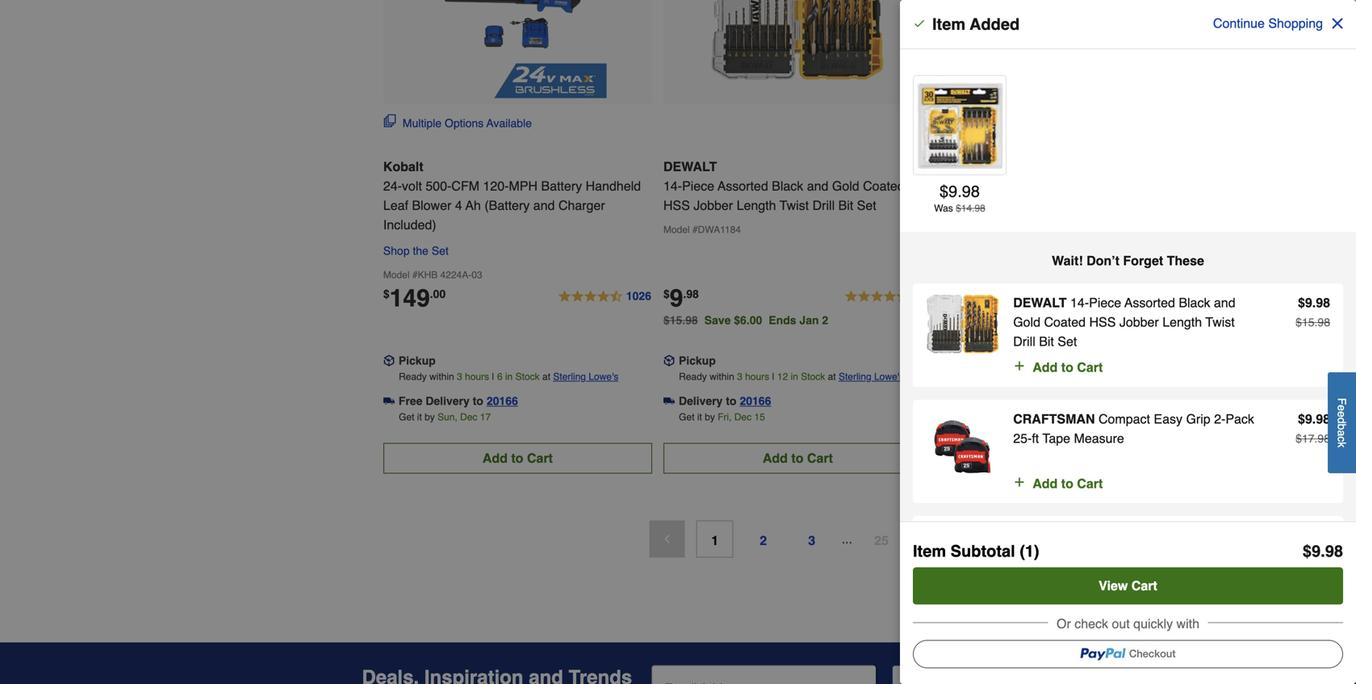 Task type: locate. For each thing, give the bounding box(es) containing it.
98
[[963, 182, 980, 201], [975, 203, 986, 214], [1317, 295, 1331, 310], [1318, 316, 1331, 329], [1317, 411, 1331, 426], [1318, 432, 1331, 445], [1326, 542, 1344, 560]]

3 4.5 stars image from the left
[[1125, 287, 1213, 306]]

0 vertical spatial piece
[[682, 178, 715, 193]]

0 horizontal spatial 4.5 stars image
[[558, 287, 652, 306]]

20166 button up craftsman
[[1020, 393, 1052, 409]]

hss inside '14-piece assorted black and gold coated hss jobber length twist drill bit set'
[[1090, 315, 1116, 330]]

| for 20166
[[772, 371, 775, 382]]

within up free delivery to 20166
[[430, 371, 454, 382]]

actual price $9.98 element
[[664, 284, 699, 312], [944, 284, 980, 312]]

3 pickup from the left
[[959, 354, 996, 367]]

2 pickup image from the left
[[664, 355, 675, 366]]

delivery to 20166 right truck filled image
[[679, 394, 772, 407]]

9 inside $ 9 . 98 $ 15 . 98
[[1306, 295, 1313, 310]]

1 delivery to 20166 from the left
[[679, 394, 772, 407]]

2 get it by fri, dec 15 from the left
[[960, 411, 1046, 423]]

within left 44
[[990, 371, 1015, 382]]

1 pickup from the left
[[399, 354, 436, 367]]

0 vertical spatial coated
[[863, 178, 905, 193]]

was price $15.98 element
[[664, 310, 705, 327]]

3 delivery from the left
[[959, 394, 1003, 407]]

0 horizontal spatial .98
[[684, 287, 699, 300]]

ready
[[399, 371, 427, 382], [679, 371, 707, 382], [960, 371, 988, 382]]

3 stock from the left
[[1082, 371, 1106, 382]]

piece up model # dwa1184
[[682, 178, 715, 193]]

hours
[[465, 371, 489, 382], [746, 371, 770, 382], [1026, 371, 1050, 382]]

0 vertical spatial jobber
[[694, 198, 733, 213]]

17 for sun,
[[480, 411, 491, 423]]

1 $ 9 .98 from the left
[[664, 284, 699, 312]]

f
[[1336, 398, 1349, 405]]

pickup image up truck filled image
[[664, 355, 675, 366]]

dec for 12
[[735, 411, 752, 423]]

0 horizontal spatial fri,
[[718, 411, 732, 423]]

assorted up dwa1184
[[718, 178, 769, 193]]

1 horizontal spatial .98
[[964, 287, 980, 300]]

3 ready from the left
[[960, 371, 988, 382]]

within for delivery
[[430, 371, 454, 382]]

4.5 stars image containing 137
[[1125, 287, 1213, 306]]

2 sterling lowe's button from the left
[[839, 369, 905, 385]]

1 horizontal spatial grip
[[1187, 411, 1211, 426]]

1
[[712, 533, 719, 548]]

0 horizontal spatial twist
[[780, 198, 809, 213]]

1 horizontal spatial by
[[705, 411, 715, 423]]

1 horizontal spatial ready
[[679, 371, 707, 382]]

1 by from the left
[[425, 411, 435, 423]]

17 left c
[[1303, 432, 1315, 445]]

1 vertical spatial bit
[[839, 198, 854, 213]]

coated
[[863, 178, 905, 193], [1045, 315, 1086, 330]]

plus image
[[1014, 474, 1027, 490]]

1 horizontal spatial 17
[[1303, 432, 1315, 445]]

1 ends jan 2 element from the left
[[769, 314, 835, 327]]

model down tough
[[944, 205, 970, 216]]

2 $ 9 .98 from the left
[[944, 284, 980, 312]]

2 up ready within 3 hours | 12 in stock at sterling lowe's at right
[[823, 314, 829, 327]]

add to cart button
[[1014, 358, 1103, 377], [383, 443, 652, 474], [664, 443, 933, 474], [1014, 474, 1103, 493]]

add
[[1033, 360, 1058, 375], [483, 451, 508, 465], [763, 451, 788, 465], [1033, 476, 1058, 491]]

0 horizontal spatial save
[[705, 314, 731, 327]]

shop the set link
[[383, 241, 449, 260]]

delivery for at
[[679, 394, 723, 407]]

2 horizontal spatial in
[[1071, 371, 1079, 382]]

1 horizontal spatial |
[[772, 371, 775, 382]]

get it by fri, dec 15 up 25-
[[960, 411, 1046, 423]]

hours left 44
[[1026, 371, 1050, 382]]

twist inside dewalt 14-piece assorted black and gold coated hss jobber length twist drill bit set
[[780, 198, 809, 213]]

2 ends jan 2 element from the left
[[1049, 314, 1116, 327]]

out
[[1112, 616, 1130, 631]]

coated left tough
[[863, 178, 905, 193]]

0 vertical spatial drill
[[813, 198, 835, 213]]

set down savings save $5.00 element
[[1058, 334, 1078, 349]]

grip for screwdriver
[[983, 178, 1007, 193]]

pickup image down the 149
[[383, 355, 395, 366]]

model for tough grip screwdriver bit set (30-piece)
[[944, 205, 970, 216]]

2 vertical spatial #
[[413, 269, 418, 281]]

set right 'the'
[[432, 244, 449, 257]]

1 pickup image from the left
[[383, 355, 395, 366]]

2 ends from the left
[[1049, 314, 1077, 327]]

1 horizontal spatial get
[[679, 411, 695, 423]]

2 horizontal spatial dec
[[1015, 411, 1032, 423]]

ready left plus image
[[960, 371, 988, 382]]

pickup
[[399, 354, 436, 367], [679, 354, 716, 367], [959, 354, 996, 367]]

pickup down $15.98
[[679, 354, 716, 367]]

the
[[413, 244, 429, 257]]

0 horizontal spatial model
[[383, 269, 410, 281]]

1 vertical spatial coated
[[1045, 315, 1086, 330]]

charger
[[559, 198, 605, 213]]

2 for $15.98 save $6.00 ends jan 2
[[823, 314, 829, 327]]

1 vertical spatial twist
[[1206, 315, 1235, 330]]

0 horizontal spatial assorted
[[718, 178, 769, 193]]

1 at from the left
[[543, 371, 551, 382]]

0 horizontal spatial and
[[534, 198, 555, 213]]

0 horizontal spatial delivery
[[426, 394, 470, 407]]

assorted
[[718, 178, 769, 193], [1125, 295, 1176, 310]]

get
[[399, 411, 415, 423], [679, 411, 695, 423], [960, 411, 975, 423]]

at right 12
[[828, 371, 836, 382]]

4.5 stars image containing 504
[[844, 287, 933, 306]]

save left $5.00
[[985, 314, 1011, 327]]

2 jan from the left
[[1080, 314, 1100, 327]]

1 horizontal spatial $ 9 .98
[[944, 284, 980, 312]]

product image up tough
[[917, 82, 1005, 170]]

set left (30-
[[1101, 178, 1121, 193]]

e
[[1336, 405, 1349, 411], [1336, 411, 1349, 418]]

0 horizontal spatial #
[[413, 269, 418, 281]]

drill
[[813, 198, 835, 213], [1014, 334, 1036, 349]]

2 | from the left
[[772, 371, 775, 382]]

twist inside '14-piece assorted black and gold coated hss jobber length twist drill bit set'
[[1206, 315, 1235, 330]]

1 delivery from the left
[[426, 394, 470, 407]]

0 horizontal spatial actual price $9.98 element
[[664, 284, 699, 312]]

ends jan 2 element right $5.00
[[1049, 314, 1116, 327]]

| left 44
[[1053, 371, 1055, 382]]

was price $14.98 element
[[944, 310, 985, 327]]

to
[[1062, 360, 1074, 375], [473, 394, 484, 407], [726, 394, 737, 407], [1007, 394, 1017, 407], [511, 451, 524, 465], [792, 451, 804, 465], [1062, 476, 1074, 491]]

pickup left plus image
[[959, 354, 996, 367]]

pickup image
[[383, 355, 395, 366], [664, 355, 675, 366]]

1 get it by fri, dec 15 from the left
[[679, 411, 765, 423]]

get it by fri, dec 15 down ready within 3 hours | 12 in stock at sterling lowe's at right
[[679, 411, 765, 423]]

17 inside $ 9 . 98 $ 17 . 98
[[1303, 432, 1315, 445]]

bit inside '14-piece assorted black and gold coated hss jobber length twist drill bit set'
[[1040, 334, 1055, 349]]

delivery up sun,
[[426, 394, 470, 407]]

delivery to 20166 down plus image
[[959, 394, 1052, 407]]

$ 9 .98 for $15.98
[[664, 284, 699, 312]]

truck filled image
[[383, 395, 395, 407], [944, 395, 955, 407]]

grip inside dewalt tough grip screwdriver bit set (30-piece)
[[983, 178, 1007, 193]]

| left 12
[[772, 371, 775, 382]]

1 ready from the left
[[399, 371, 427, 382]]

pickup up free
[[399, 354, 436, 367]]

2 inside "link"
[[760, 533, 767, 548]]

ends right '$6.00'
[[769, 314, 797, 327]]

d
[[1336, 418, 1349, 424]]

15 for 3 hours
[[1035, 411, 1046, 423]]

2 truck filled image from the left
[[944, 395, 955, 407]]

$ 9 . 98
[[940, 182, 980, 201], [1303, 542, 1344, 560]]

1 jan from the left
[[800, 314, 819, 327]]

truck filled image for delivery
[[944, 395, 955, 407]]

f e e d b a c k
[[1336, 398, 1349, 448]]

dec down free delivery to 20166
[[460, 411, 478, 423]]

jobber down 137 "button"
[[1120, 315, 1160, 330]]

0 horizontal spatial 15
[[755, 411, 765, 423]]

2 in from the left
[[791, 371, 799, 382]]

1 link
[[697, 520, 734, 558]]

coated right $5.00
[[1045, 315, 1086, 330]]

in inside pickup ready within 3 hours | 44 in stock
[[1071, 371, 1079, 382]]

$14.98
[[944, 314, 979, 327]]

2 it from the left
[[698, 411, 702, 423]]

0 horizontal spatial |
[[492, 371, 495, 382]]

form
[[652, 665, 995, 684]]

0 horizontal spatial grip
[[983, 178, 1007, 193]]

1 horizontal spatial assorted
[[1125, 295, 1176, 310]]

20166 down ready within 3 hours | 12 in stock at sterling lowe's at right
[[740, 394, 772, 407]]

1 e from the top
[[1336, 405, 1349, 411]]

1 horizontal spatial pickup
[[679, 354, 716, 367]]

2 20166 from the left
[[740, 394, 772, 407]]

jobber
[[694, 198, 733, 213], [1120, 315, 1160, 330]]

ends jan 2 element right '$6.00'
[[769, 314, 835, 327]]

twist
[[780, 198, 809, 213], [1206, 315, 1235, 330]]

$ 9 .98 up $15.98
[[664, 284, 699, 312]]

stock
[[516, 371, 540, 382], [801, 371, 826, 382], [1082, 371, 1106, 382]]

0 vertical spatial bit
[[1083, 178, 1098, 193]]

2 for $14.98 save $5.00 ends jan 2
[[1103, 314, 1109, 327]]

20166 button for 6
[[487, 393, 518, 409]]

.98 up was price $15.98 element at the top
[[684, 287, 699, 300]]

20166 button for 12
[[740, 393, 772, 409]]

1 within from the left
[[430, 371, 454, 382]]

and inside kobalt 24-volt 500-cfm 120-mph battery handheld leaf blower 4 ah (battery and charger included)
[[534, 198, 555, 213]]

1 truck filled image from the left
[[383, 395, 395, 407]]

1 vertical spatial $ 9 . 98
[[1303, 542, 1344, 560]]

khb
[[418, 269, 438, 281]]

0 vertical spatial $ 9 . 98
[[940, 182, 980, 201]]

ends right $5.00
[[1049, 314, 1077, 327]]

$
[[940, 182, 949, 201], [956, 203, 962, 214], [383, 287, 390, 300], [664, 287, 670, 300], [944, 287, 950, 300], [1299, 295, 1306, 310], [1296, 316, 1303, 329], [1299, 411, 1306, 426], [1296, 432, 1303, 445], [1303, 542, 1312, 560]]

# for 14-
[[693, 224, 698, 235]]

3 | from the left
[[1053, 371, 1055, 382]]

0 horizontal spatial within
[[430, 371, 454, 382]]

pickup for free
[[399, 354, 436, 367]]

1 vertical spatial piece
[[1090, 295, 1122, 310]]

dec up 25-
[[1015, 411, 1032, 423]]

piece
[[682, 178, 715, 193], [1090, 295, 1122, 310]]

within left 12
[[710, 371, 735, 382]]

sterling right 12
[[839, 371, 872, 382]]

2 horizontal spatial delivery
[[959, 394, 1003, 407]]

15 inside $ 9 . 98 $ 15 . 98
[[1303, 316, 1315, 329]]

3 hours from the left
[[1026, 371, 1050, 382]]

1 horizontal spatial 20166 button
[[740, 393, 772, 409]]

save
[[705, 314, 731, 327], [985, 314, 1011, 327]]

arrow left image
[[661, 533, 674, 545]]

1 it from the left
[[417, 411, 422, 423]]

03
[[472, 269, 483, 281]]

in for delivery to 20166
[[791, 371, 799, 382]]

fri, left craftsman
[[998, 411, 1012, 423]]

.98 up was price $14.98 element
[[964, 287, 980, 300]]

| inside pickup ready within 3 hours | 44 in stock
[[1053, 371, 1055, 382]]

dewalt up tough
[[944, 159, 998, 174]]

actual price $9.98 element up '$14.98'
[[944, 284, 980, 312]]

2 20166 button from the left
[[740, 393, 772, 409]]

1 stock from the left
[[516, 371, 540, 382]]

1 horizontal spatial ends
[[1049, 314, 1077, 327]]

grip inside compact easy grip 2-pack 25-ft tape measure
[[1187, 411, 1211, 426]]

jobber up dwa1184
[[694, 198, 733, 213]]

2 horizontal spatial ready
[[960, 371, 988, 382]]

e up b
[[1336, 411, 1349, 418]]

0 vertical spatial #
[[973, 205, 979, 216]]

stock right 44
[[1082, 371, 1106, 382]]

set inside '14-piece assorted black and gold coated hss jobber length twist drill bit set'
[[1058, 334, 1078, 349]]

| left 6
[[492, 371, 495, 382]]

0 horizontal spatial $ 9 .98
[[664, 284, 699, 312]]

6
[[497, 371, 503, 382]]

0 horizontal spatial ends jan 2 element
[[769, 314, 835, 327]]

1 horizontal spatial dec
[[735, 411, 752, 423]]

1 vertical spatial item
[[913, 542, 947, 560]]

17 down free delivery to 20166
[[480, 411, 491, 423]]

2 horizontal spatial dewalt
[[1014, 295, 1067, 310]]

assorted down "forget"
[[1125, 295, 1176, 310]]

item right 25
[[913, 542, 947, 560]]

dec
[[460, 411, 478, 423], [735, 411, 752, 423], [1015, 411, 1032, 423]]

2 horizontal spatial 4.5 stars image
[[1125, 287, 1213, 306]]

(battery
[[485, 198, 530, 213]]

delivery to 20166
[[679, 394, 772, 407], [959, 394, 1052, 407]]

1 horizontal spatial twist
[[1206, 315, 1235, 330]]

2 horizontal spatial |
[[1053, 371, 1055, 382]]

at right 6
[[543, 371, 551, 382]]

sterling for delivery to 20166
[[839, 371, 872, 382]]

e up "d"
[[1336, 405, 1349, 411]]

delivery to 20166 for 3 hours
[[959, 394, 1052, 407]]

hours left 12
[[746, 371, 770, 382]]

4.5 stars image for $15.98 save $6.00 ends jan 2
[[844, 287, 933, 306]]

pickup image for delivery
[[664, 355, 675, 366]]

grip left 2-
[[1187, 411, 1211, 426]]

0 horizontal spatial 20166 button
[[487, 393, 518, 409]]

1 dec from the left
[[460, 411, 478, 423]]

25 link
[[864, 521, 900, 557]]

0 horizontal spatial coated
[[863, 178, 905, 193]]

2 delivery to 20166 from the left
[[959, 394, 1052, 407]]

free
[[399, 394, 423, 407]]

dewalt for 14-
[[664, 159, 717, 174]]

sterling lowe's button
[[553, 369, 619, 385], [839, 369, 905, 385]]

1 horizontal spatial hss
[[1090, 315, 1116, 330]]

save left '$6.00'
[[705, 314, 731, 327]]

1 vertical spatial 17
[[1303, 432, 1315, 445]]

2 horizontal spatial it
[[978, 411, 983, 423]]

leaf
[[383, 198, 409, 213]]

0 horizontal spatial truck filled image
[[383, 395, 395, 407]]

2 by from the left
[[705, 411, 715, 423]]

ready inside pickup ready within 3 hours | 44 in stock
[[960, 371, 988, 382]]

free delivery to 20166
[[399, 394, 518, 407]]

20166 button
[[487, 393, 518, 409], [740, 393, 772, 409], [1020, 393, 1052, 409]]

2 dec from the left
[[735, 411, 752, 423]]

2 right 1
[[760, 533, 767, 548]]

at for free delivery to 20166
[[543, 371, 551, 382]]

sterling right 6
[[553, 371, 586, 382]]

2 horizontal spatial 15
[[1303, 316, 1315, 329]]

504
[[913, 289, 932, 302]]

20166 button down ready within 3 hours | 12 in stock at sterling lowe's at right
[[740, 393, 772, 409]]

1 | from the left
[[492, 371, 495, 382]]

ready down $15.98
[[679, 371, 707, 382]]

0 horizontal spatial in
[[505, 371, 513, 382]]

0 horizontal spatial stock
[[516, 371, 540, 382]]

2 horizontal spatial by
[[985, 411, 996, 423]]

1 horizontal spatial fri,
[[998, 411, 1012, 423]]

stock right 12
[[801, 371, 826, 382]]

$ 14 . 98
[[956, 203, 986, 214]]

0 horizontal spatial pickup image
[[383, 355, 395, 366]]

0 vertical spatial item
[[933, 15, 966, 34]]

gold inside dewalt 14-piece assorted black and gold coated hss jobber length twist drill bit set
[[833, 178, 860, 193]]

dewalt for tough
[[944, 159, 998, 174]]

1 horizontal spatial sterling lowe's button
[[839, 369, 905, 385]]

20166 button down 6
[[487, 393, 518, 409]]

14- inside dewalt 14-piece assorted black and gold coated hss jobber length twist drill bit set
[[664, 178, 682, 193]]

product image left $5.00
[[926, 293, 1001, 354]]

1 in from the left
[[505, 371, 513, 382]]

0 horizontal spatial get it by fri, dec 15
[[679, 411, 765, 423]]

2 save from the left
[[985, 314, 1011, 327]]

ready for delivery
[[679, 371, 707, 382]]

pickup image for free
[[383, 355, 395, 366]]

delivery up 'yes' icon
[[959, 394, 1003, 407]]

14-piece assorted black and gold coated hss jobber length twist drill bit set
[[1014, 295, 1236, 349]]

0 horizontal spatial 17
[[480, 411, 491, 423]]

1 horizontal spatial bit
[[1040, 334, 1055, 349]]

137 button
[[1125, 287, 1213, 306]]

2 actual price $9.98 element from the left
[[944, 284, 980, 312]]

1 get from the left
[[399, 411, 415, 423]]

piece down don't
[[1090, 295, 1122, 310]]

1 horizontal spatial coated
[[1045, 315, 1086, 330]]

delivery for 3 hours
[[959, 394, 1003, 407]]

ready up free
[[399, 371, 427, 382]]

$15.98 save $6.00 ends jan 2
[[664, 314, 829, 327]]

2 fri, from the left
[[998, 411, 1012, 423]]

model down the shop at the top of the page
[[383, 269, 410, 281]]

jan down don't
[[1080, 314, 1100, 327]]

2 vertical spatial bit
[[1040, 334, 1055, 349]]

fri,
[[718, 411, 732, 423], [998, 411, 1012, 423]]

product image
[[917, 82, 1005, 170], [926, 293, 1001, 354], [926, 409, 1001, 484]]

1 vertical spatial gold
[[1014, 315, 1041, 330]]

1 lowe's from the left
[[589, 371, 619, 382]]

by
[[425, 411, 435, 423], [705, 411, 715, 423], [985, 411, 996, 423]]

1 horizontal spatial model
[[664, 224, 690, 235]]

delivery right truck filled image
[[679, 394, 723, 407]]

20166 down 6
[[487, 394, 518, 407]]

2 lowe's from the left
[[875, 371, 905, 382]]

wait! don't forget these
[[1052, 253, 1205, 268]]

hours left 6
[[465, 371, 489, 382]]

in right 6
[[505, 371, 513, 382]]

0 vertical spatial 14-
[[664, 178, 682, 193]]

2 4.5 stars image from the left
[[844, 287, 933, 306]]

1 horizontal spatial save
[[985, 314, 1011, 327]]

lowe's down 1026 button
[[589, 371, 619, 382]]

ends jan 2 element
[[769, 314, 835, 327], [1049, 314, 1116, 327]]

14- up savings save $5.00 element
[[1071, 295, 1090, 310]]

2 ready from the left
[[679, 371, 707, 382]]

1 horizontal spatial 2
[[823, 314, 829, 327]]

1 sterling lowe's button from the left
[[553, 369, 619, 385]]

2 pickup from the left
[[679, 354, 716, 367]]

0 vertical spatial twist
[[780, 198, 809, 213]]

0 vertical spatial length
[[737, 198, 777, 213]]

1 horizontal spatial dewalt
[[944, 159, 998, 174]]

1 vertical spatial assorted
[[1125, 295, 1176, 310]]

1 horizontal spatial it
[[698, 411, 702, 423]]

hss up model # dwa1184
[[664, 198, 690, 213]]

model left dwa1184
[[664, 224, 690, 235]]

0 horizontal spatial jan
[[800, 314, 819, 327]]

chat invite button image
[[1283, 623, 1333, 673]]

1 .98 from the left
[[684, 287, 699, 300]]

4.5 stars image containing 1026
[[558, 287, 652, 306]]

1 sterling from the left
[[553, 371, 586, 382]]

by for ready within 3 hours | 6 in stock at sterling lowe's
[[425, 411, 435, 423]]

and
[[807, 178, 829, 193], [534, 198, 555, 213], [1215, 295, 1236, 310]]

stock for free delivery to 20166
[[516, 371, 540, 382]]

3 in from the left
[[1071, 371, 1079, 382]]

save for save $5.00
[[985, 314, 1011, 327]]

jan up ready within 3 hours | 12 in stock at sterling lowe's at right
[[800, 314, 819, 327]]

20166 for 3 hours
[[1020, 394, 1052, 407]]

3 by from the left
[[985, 411, 996, 423]]

.98
[[684, 287, 699, 300], [964, 287, 980, 300]]

1 4.5 stars image from the left
[[558, 287, 652, 306]]

it for ready within 3 hours | 12 in stock at sterling lowe's
[[698, 411, 702, 423]]

length up dwa1184
[[737, 198, 777, 213]]

2 stock from the left
[[801, 371, 826, 382]]

2 .98 from the left
[[964, 287, 980, 300]]

2 horizontal spatial #
[[973, 205, 979, 216]]

in right 44
[[1071, 371, 1079, 382]]

within
[[430, 371, 454, 382], [710, 371, 735, 382], [990, 371, 1015, 382]]

1 horizontal spatial piece
[[1090, 295, 1122, 310]]

grip up model # dwa30setlw
[[983, 178, 1007, 193]]

available
[[487, 117, 532, 130]]

$ 9 .98 up '$14.98'
[[944, 284, 980, 312]]

$14.98 save $5.00 ends jan 2
[[944, 314, 1109, 327]]

17
[[480, 411, 491, 423], [1303, 432, 1315, 445]]

product image left 25-
[[926, 409, 1001, 484]]

ready for free
[[399, 371, 427, 382]]

dewalt up model # dwa1184
[[664, 159, 717, 174]]

1 horizontal spatial gold
[[1014, 315, 1041, 330]]

2 link
[[745, 520, 782, 558]]

3
[[457, 371, 463, 382], [737, 371, 743, 382], [1018, 371, 1023, 382], [809, 533, 816, 548]]

set left "was"
[[857, 198, 877, 213]]

jan
[[800, 314, 819, 327], [1080, 314, 1100, 327]]

1 hours from the left
[[465, 371, 489, 382]]

3 20166 from the left
[[1020, 394, 1052, 407]]

dewalt inside dewalt tough grip screwdriver bit set (30-piece)
[[944, 159, 998, 174]]

get it by fri, dec 15 for at
[[679, 411, 765, 423]]

length
[[737, 198, 777, 213], [1163, 315, 1203, 330]]

lowe's for free delivery to 20166
[[589, 371, 619, 382]]

drill inside '14-piece assorted black and gold coated hss jobber length twist drill bit set'
[[1014, 334, 1036, 349]]

2 horizontal spatial get
[[960, 411, 975, 423]]

2 within from the left
[[710, 371, 735, 382]]

3 left 12
[[737, 371, 743, 382]]

grip for 2-
[[1187, 411, 1211, 426]]

lowe's
[[589, 371, 619, 382], [875, 371, 905, 382]]

$5.00
[[1015, 314, 1043, 327]]

2 horizontal spatial hours
[[1026, 371, 1050, 382]]

.00
[[430, 287, 446, 300]]

20166 up craftsman
[[1020, 394, 1052, 407]]

b
[[1336, 424, 1349, 430]]

forget
[[1124, 253, 1164, 268]]

1 horizontal spatial jan
[[1080, 314, 1100, 327]]

2 at from the left
[[828, 371, 836, 382]]

at for delivery to 20166
[[828, 371, 836, 382]]

2 sterling from the left
[[839, 371, 872, 382]]

2 delivery from the left
[[679, 394, 723, 407]]

1 horizontal spatial get it by fri, dec 15
[[960, 411, 1046, 423]]

item right checkmark icon
[[933, 15, 966, 34]]

checkmark image
[[913, 17, 926, 30]]

product image for dewalt
[[926, 293, 1001, 354]]

fri, down ready within 3 hours | 12 in stock at sterling lowe's at right
[[718, 411, 732, 423]]

stock for delivery to 20166
[[801, 371, 826, 382]]

add to cart
[[1033, 360, 1103, 375], [483, 451, 553, 465], [763, 451, 833, 465], [1033, 476, 1103, 491]]

in
[[505, 371, 513, 382], [791, 371, 799, 382], [1071, 371, 1079, 382]]

0 horizontal spatial 20166
[[487, 394, 518, 407]]

2 vertical spatial model
[[383, 269, 410, 281]]

4.5 stars image
[[558, 287, 652, 306], [844, 287, 933, 306], [1125, 287, 1213, 306]]

dewalt up savings save $5.00 element
[[1014, 295, 1067, 310]]

length down 137 "button"
[[1163, 315, 1203, 330]]

stock right 6
[[516, 371, 540, 382]]

1 ends from the left
[[769, 314, 797, 327]]

3 within from the left
[[990, 371, 1015, 382]]

2 hours from the left
[[746, 371, 770, 382]]

kobalt 24-volt 500-cfm 120-mph battery handheld leaf blower 4 ah (battery and charger included)
[[383, 159, 641, 232]]

9 inside $ 9 . 98 $ 17 . 98
[[1306, 411, 1313, 426]]

1 actual price $9.98 element from the left
[[664, 284, 699, 312]]

2 down don't
[[1103, 314, 1109, 327]]

1 horizontal spatial length
[[1163, 315, 1203, 330]]

3 left 44
[[1018, 371, 1023, 382]]

1 20166 button from the left
[[487, 393, 518, 409]]

volt
[[402, 178, 422, 193]]

1 fri, from the left
[[718, 411, 732, 423]]

or
[[1057, 616, 1072, 631]]

set inside dewalt 14-piece assorted black and gold coated hss jobber length twist drill bit set
[[857, 198, 877, 213]]

1 horizontal spatial at
[[828, 371, 836, 382]]

0 horizontal spatial get
[[399, 411, 415, 423]]

0 vertical spatial black
[[772, 178, 804, 193]]

lowe's down 504 button
[[875, 371, 905, 382]]

1 save from the left
[[705, 314, 731, 327]]

2 get from the left
[[679, 411, 695, 423]]

and inside '14-piece assorted black and gold coated hss jobber length twist drill bit set'
[[1215, 295, 1236, 310]]

cart inside view cart button
[[1132, 578, 1158, 593]]

pickup inside pickup ready within 3 hours | 44 in stock
[[959, 354, 996, 367]]

3 20166 button from the left
[[1020, 393, 1052, 409]]

0 horizontal spatial dec
[[460, 411, 478, 423]]

ends
[[769, 314, 797, 327], [1049, 314, 1077, 327]]

1 vertical spatial drill
[[1014, 334, 1036, 349]]

0 vertical spatial grip
[[983, 178, 1007, 193]]

actual price $9.98 element up $15.98
[[664, 284, 699, 312]]

.98 for $14.98
[[964, 287, 980, 300]]

dewalt inside dewalt 14-piece assorted black and gold coated hss jobber length twist drill bit set
[[664, 159, 717, 174]]

(30-
[[1124, 178, 1147, 193]]

15
[[1303, 316, 1315, 329], [755, 411, 765, 423], [1035, 411, 1046, 423]]

14- up model # dwa1184
[[664, 178, 682, 193]]



Task type: vqa. For each thing, say whether or not it's contained in the screenshot.
the Lighting to the right
no



Task type: describe. For each thing, give the bounding box(es) containing it.
model # dwa1184
[[664, 224, 741, 235]]

sterling lowe's button for delivery to 20166
[[839, 369, 905, 385]]

fri, for at
[[718, 411, 732, 423]]

k
[[1336, 442, 1349, 448]]

24-
[[383, 178, 402, 193]]

set inside dewalt tough grip screwdriver bit set (30-piece)
[[1101, 178, 1121, 193]]

dwa1184
[[698, 224, 741, 235]]

or check out quickly with
[[1057, 616, 1200, 631]]

149
[[390, 284, 430, 312]]

ends for $5.00
[[1049, 314, 1077, 327]]

yes image
[[984, 449, 997, 462]]

(1)
[[1020, 542, 1040, 560]]

black inside dewalt 14-piece assorted black and gold coated hss jobber length twist drill bit set
[[772, 178, 804, 193]]

137
[[1193, 289, 1212, 302]]

coated inside dewalt 14-piece assorted black and gold coated hss jobber length twist drill bit set
[[863, 178, 905, 193]]

and inside dewalt 14-piece assorted black and gold coated hss jobber length twist drill bit set
[[807, 178, 829, 193]]

sun,
[[438, 411, 458, 423]]

piece)
[[1147, 178, 1184, 193]]

drill inside dewalt 14-piece assorted black and gold coated hss jobber length twist drill bit set
[[813, 198, 835, 213]]

truck filled image
[[664, 395, 675, 407]]

14- inside '14-piece assorted black and gold coated hss jobber length twist drill bit set'
[[1071, 295, 1090, 310]]

length inside '14-piece assorted black and gold coated hss jobber length twist drill bit set'
[[1163, 315, 1203, 330]]

$6.00
[[734, 314, 763, 327]]

length inside dewalt 14-piece assorted black and gold coated hss jobber length twist drill bit set
[[737, 198, 777, 213]]

savings save $5.00 element
[[985, 314, 1116, 327]]

25-
[[1014, 431, 1032, 446]]

continue shopping
[[1214, 16, 1324, 31]]

jobber inside '14-piece assorted black and gold coated hss jobber length twist drill bit set'
[[1120, 315, 1160, 330]]

ft
[[1032, 431, 1040, 446]]

savings save $6.00 element
[[705, 314, 835, 327]]

was
[[935, 203, 954, 214]]

actual price $9.98 element for $14.98
[[944, 284, 980, 312]]

$ 9 . 98 $ 17 . 98
[[1296, 411, 1331, 445]]

14
[[962, 203, 972, 214]]

ready within 3 hours | 12 in stock at sterling lowe's
[[679, 371, 905, 382]]

continue
[[1214, 16, 1265, 31]]

3 dec from the left
[[1015, 411, 1032, 423]]

model for 14-piece assorted black and gold coated hss jobber length twist drill bit set
[[664, 224, 690, 235]]

item added
[[933, 15, 1020, 34]]

hss inside dewalt 14-piece assorted black and gold coated hss jobber length twist drill bit set
[[664, 198, 690, 213]]

in for free delivery to 20166
[[505, 371, 513, 382]]

view cart
[[1099, 578, 1158, 593]]

120-
[[483, 178, 509, 193]]

truck filled image for free
[[383, 395, 395, 407]]

17 for 98
[[1303, 432, 1315, 445]]

compact
[[1099, 411, 1151, 426]]

jan for $15.98 save $6.00 ends jan 2
[[800, 314, 819, 327]]

1 20166 from the left
[[487, 394, 518, 407]]

battery
[[541, 178, 582, 193]]

jobber inside dewalt 14-piece assorted black and gold coated hss jobber length twist drill bit set
[[694, 198, 733, 213]]

assorted inside dewalt 14-piece assorted black and gold coated hss jobber length twist drill bit set
[[718, 178, 769, 193]]

subtotal
[[951, 542, 1016, 560]]

3 left ...
[[809, 533, 816, 548]]

save for save $6.00
[[705, 314, 731, 327]]

pack
[[1226, 411, 1255, 426]]

3 inside pickup ready within 3 hours | 44 in stock
[[1018, 371, 1023, 382]]

don't
[[1087, 253, 1120, 268]]

$ 9 .98 for $14.98
[[944, 284, 980, 312]]

coated inside '14-piece assorted black and gold coated hss jobber length twist drill bit set'
[[1045, 315, 1086, 330]]

view
[[1099, 578, 1129, 593]]

get it by sun, dec 17
[[399, 411, 491, 423]]

25
[[875, 533, 889, 548]]

gold inside '14-piece assorted black and gold coated hss jobber length twist drill bit set'
[[1014, 315, 1041, 330]]

0 horizontal spatial $ 9 . 98
[[940, 182, 980, 201]]

handheld
[[586, 178, 641, 193]]

1026
[[626, 289, 652, 302]]

craftsman
[[1014, 411, 1096, 426]]

black inside '14-piece assorted black and gold coated hss jobber length twist drill bit set'
[[1179, 295, 1211, 310]]

sterling for free delivery to 20166
[[553, 371, 586, 382]]

500-
[[426, 178, 452, 193]]

1026 button
[[558, 287, 652, 306]]

multiple options available
[[403, 117, 532, 130]]

these
[[1168, 253, 1205, 268]]

get it by fri, dec 15 for 3 hours
[[960, 411, 1046, 423]]

easy
[[1154, 411, 1183, 426]]

assorted inside '14-piece assorted black and gold coated hss jobber length twist drill bit set'
[[1125, 295, 1176, 310]]

with
[[1177, 616, 1200, 631]]

dewalt tough grip screwdriver bit set (30-piece)
[[944, 159, 1184, 193]]

item for item subtotal (1)
[[913, 542, 947, 560]]

stock inside pickup ready within 3 hours | 44 in stock
[[1082, 371, 1106, 382]]

fri, for 3 hours
[[998, 411, 1012, 423]]

get for ready within 3 hours | 12 in stock at sterling lowe's
[[679, 411, 695, 423]]

dewalt 14-piece assorted black and gold coated hss jobber length twist drill bit set
[[664, 159, 905, 213]]

view cart button
[[913, 567, 1344, 605]]

0 vertical spatial product image
[[917, 82, 1005, 170]]

3 it from the left
[[978, 411, 983, 423]]

wait!
[[1052, 253, 1084, 268]]

| for to
[[492, 371, 495, 382]]

continue shopping button
[[1203, 5, 1357, 42]]

2-
[[1215, 411, 1226, 426]]

product image for craftsman
[[926, 409, 1001, 484]]

piece inside dewalt 14-piece assorted black and gold coated hss jobber length twist drill bit set
[[682, 178, 715, 193]]

it for ready within 3 hours | 6 in stock at sterling lowe's
[[417, 411, 422, 423]]

plus image
[[1014, 358, 1027, 374]]

shop the set
[[383, 244, 449, 257]]

4.5 stars image for $14.98 save $5.00 ends jan 2
[[1125, 287, 1213, 306]]

multiple
[[403, 117, 442, 130]]

options
[[445, 117, 484, 130]]

compact easy grip 2-pack 25-ft tape measure
[[1014, 411, 1255, 446]]

hours inside pickup ready within 3 hours | 44 in stock
[[1026, 371, 1050, 382]]

$15.98
[[664, 314, 698, 327]]

$ 149 .00
[[383, 284, 446, 312]]

sterling lowe's button for free delivery to 20166
[[553, 369, 619, 385]]

pickup ready within 3 hours | 44 in stock
[[959, 354, 1106, 382]]

tape
[[1043, 431, 1071, 446]]

screwdriver
[[1011, 178, 1079, 193]]

ends jan 2 element for $15.98 save $6.00 ends jan 2
[[769, 314, 835, 327]]

ends jan 2 element for $14.98 save $5.00 ends jan 2
[[1049, 314, 1116, 327]]

measure
[[1075, 431, 1125, 446]]

# for tough
[[973, 205, 979, 216]]

get for ready within 3 hours | 6 in stock at sterling lowe's
[[399, 411, 415, 423]]

dec for 6
[[460, 411, 478, 423]]

20166 for at
[[740, 394, 772, 407]]

lowe's for delivery to 20166
[[875, 371, 905, 382]]

44
[[1058, 371, 1069, 382]]

item for item added
[[933, 15, 966, 34]]

3 link
[[794, 520, 831, 558]]

$ inside $ 149 .00
[[383, 287, 390, 300]]

kobalt
[[383, 159, 424, 174]]

.98 for $15.98
[[684, 287, 699, 300]]

a
[[1336, 430, 1349, 436]]

f e e d b a c k button
[[1329, 372, 1357, 473]]

jan for $14.98 save $5.00 ends jan 2
[[1080, 314, 1100, 327]]

model # khb 4224a-03
[[383, 269, 483, 281]]

actual price $9.98 element for $15.98
[[664, 284, 699, 312]]

delivery to 20166 for at
[[679, 394, 772, 407]]

cfm
[[452, 178, 480, 193]]

3 get from the left
[[960, 411, 975, 423]]

$ 9 . 98 $ 15 . 98
[[1296, 295, 1331, 329]]

within for to
[[710, 371, 735, 382]]

ah
[[466, 198, 481, 213]]

3 up free delivery to 20166
[[457, 371, 463, 382]]

15 for at
[[755, 411, 765, 423]]

shop
[[383, 244, 410, 257]]

bit inside dewalt tough grip screwdriver bit set (30-piece)
[[1083, 178, 1098, 193]]

12
[[778, 371, 788, 382]]

2 e from the top
[[1336, 411, 1349, 418]]

by for ready within 3 hours | 12 in stock at sterling lowe's
[[705, 411, 715, 423]]

bit inside dewalt 14-piece assorted black and gold coated hss jobber length twist drill bit set
[[839, 198, 854, 213]]

within inside pickup ready within 3 hours | 44 in stock
[[990, 371, 1015, 382]]

...
[[842, 532, 853, 546]]

ends for $6.00
[[769, 314, 797, 327]]

actual price $149.00 element
[[383, 284, 446, 312]]

dwa30setlw
[[979, 205, 1044, 216]]

included)
[[383, 217, 437, 232]]

piece inside '14-piece assorted black and gold coated hss jobber length twist drill bit set'
[[1090, 295, 1122, 310]]

pickup for delivery
[[679, 354, 716, 367]]

hours for to
[[465, 371, 489, 382]]

4224a-
[[441, 269, 472, 281]]

close image
[[1330, 15, 1346, 31]]

hours for 20166
[[746, 371, 770, 382]]

c
[[1336, 436, 1349, 442]]

quickly
[[1134, 616, 1174, 631]]



